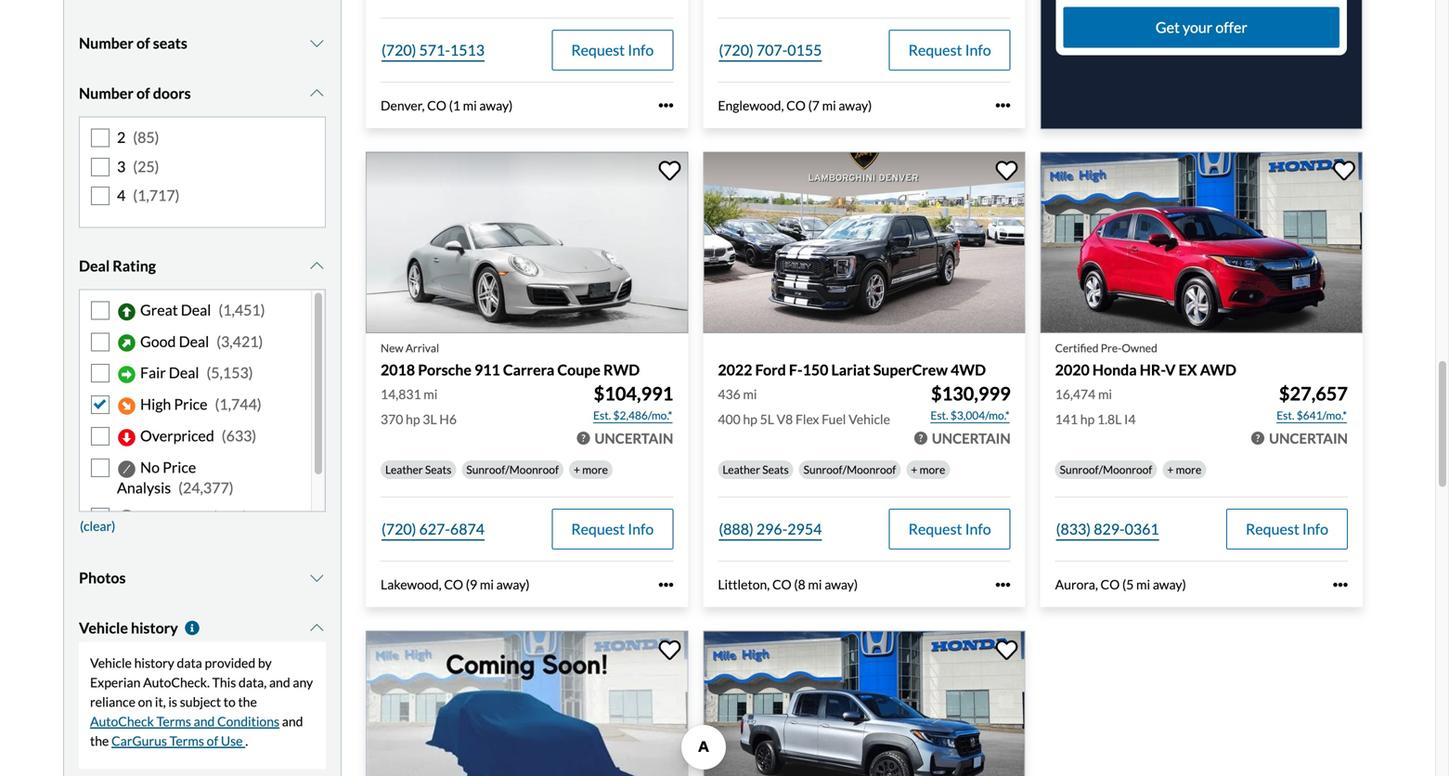 Task type: describe. For each thing, give the bounding box(es) containing it.
mi right (7 at top right
[[822, 97, 836, 113]]

on
[[138, 694, 152, 710]]

good deal (3,421)
[[140, 332, 263, 350]]

0361
[[1125, 520, 1159, 538]]

away) for aurora, co (5 mi away)
[[1153, 577, 1186, 592]]

1 + from the left
[[574, 463, 580, 476]]

707-
[[757, 41, 788, 59]]

supercrew
[[873, 361, 948, 379]]

mi right (8 at the bottom
[[808, 577, 822, 592]]

info for (888) 296-2954
[[965, 520, 991, 538]]

(1,744)
[[215, 395, 261, 413]]

mi inside 16,474 mi 141 hp 1.8l i4
[[1098, 386, 1112, 402]]

(24,377)
[[178, 479, 234, 497]]

get
[[1156, 18, 1180, 36]]

$130,999 est. $3,004/mo.*
[[931, 383, 1011, 422]]

info for (720) 707-0155
[[965, 41, 991, 59]]

mi right (1
[[463, 97, 477, 113]]

owned
[[1122, 341, 1158, 355]]

v8
[[777, 411, 793, 427]]

(25)
[[133, 157, 159, 175]]

rwd
[[603, 361, 640, 379]]

(720) 707-0155 button
[[718, 30, 823, 70]]

chevron down image for deal rating
[[308, 258, 326, 273]]

autocheck.
[[143, 674, 210, 690]]

2022 ford f-150 lariat supercrew 4wd
[[718, 361, 986, 379]]

terms inside vehicle history data provided by experian autocheck. this data, and any reliance on it, is subject to the autocheck terms and conditions
[[157, 713, 191, 729]]

seats
[[153, 34, 187, 52]]

silver 2023 honda ridgeline rtl awd pickup truck all-wheel drive 9-speed automatic image
[[703, 631, 1026, 776]]

littleton, co (8 mi away)
[[718, 577, 858, 592]]

14,831 mi 370 hp 3l h6
[[381, 386, 457, 427]]

ford
[[755, 361, 786, 379]]

150
[[803, 361, 829, 379]]

(720) for (720) 571-1513
[[382, 41, 416, 59]]

3 + more from the left
[[1167, 463, 1202, 476]]

1513
[[450, 41, 485, 59]]

(833) 829-0361
[[1056, 520, 1159, 538]]

3 + from the left
[[1167, 463, 1174, 476]]

away) for lakewood, co (9 mi away)
[[496, 577, 530, 592]]

request info button for (720) 627-6874
[[552, 509, 673, 550]]

by
[[258, 655, 272, 671]]

co for (1 mi away)
[[427, 97, 447, 113]]

6874
[[450, 520, 485, 538]]

chevron down image for photos
[[308, 570, 326, 585]]

good
[[140, 332, 176, 350]]

uncertain
[[140, 508, 205, 526]]

to
[[224, 694, 236, 710]]

2
[[117, 128, 126, 146]]

coupe
[[557, 361, 601, 379]]

(clear) button
[[79, 512, 116, 540]]

hr-
[[1140, 361, 1165, 379]]

(720) 707-0155
[[719, 41, 822, 59]]

number of seats button
[[79, 20, 326, 67]]

certified
[[1055, 341, 1099, 355]]

photos
[[79, 568, 126, 587]]

$2,486/mo.*
[[613, 409, 673, 422]]

1 leather from the left
[[385, 463, 423, 476]]

vehicle for vehicle history data provided by experian autocheck. this data, and any reliance on it, is subject to the autocheck terms and conditions
[[90, 655, 132, 671]]

no price analysis
[[117, 458, 196, 497]]

conditions
[[217, 713, 280, 729]]

honda
[[1093, 361, 1137, 379]]

1.8l
[[1097, 411, 1122, 427]]

request info for 0155
[[909, 41, 991, 59]]

est. $2,486/mo.* button
[[592, 406, 673, 425]]

request for 2954
[[909, 520, 962, 538]]

$104,991 est. $2,486/mo.*
[[593, 383, 673, 422]]

use
[[221, 733, 243, 749]]

provided
[[205, 655, 256, 671]]

829-
[[1094, 520, 1125, 538]]

of for seats
[[136, 34, 150, 52]]

aurora, co (5 mi away)
[[1055, 577, 1186, 592]]

mi right (5
[[1136, 577, 1150, 592]]

high
[[140, 395, 171, 413]]

f-
[[789, 361, 803, 379]]

request info for 2954
[[909, 520, 991, 538]]

hp for $27,657
[[1080, 411, 1095, 427]]

uncertain for $104,991
[[595, 430, 673, 447]]

fuel
[[822, 411, 846, 427]]

(3,421)
[[217, 332, 263, 350]]

new
[[381, 341, 403, 355]]

2 vertical spatial of
[[207, 733, 218, 749]]

(888)
[[719, 520, 754, 538]]

5l
[[760, 411, 774, 427]]

deal for good deal
[[179, 332, 209, 350]]

est. for $104,991
[[593, 409, 611, 422]]

est. for $130,999
[[931, 409, 948, 422]]

porsche
[[418, 361, 472, 379]]

price for analysis
[[163, 458, 196, 476]]

fair
[[140, 364, 166, 382]]

uncertain for $130,999
[[932, 430, 1011, 447]]

v
[[1165, 361, 1176, 379]]

info for (720) 627-6874
[[628, 520, 654, 538]]

overpriced
[[140, 427, 214, 445]]

4
[[117, 186, 126, 204]]

(720) 571-1513
[[382, 41, 485, 59]]

(5,153)
[[207, 364, 253, 382]]

the inside vehicle history data provided by experian autocheck. this data, and any reliance on it, is subject to the autocheck terms and conditions
[[238, 694, 257, 710]]

(1,451)
[[219, 301, 265, 319]]

ellipsis h image for englewood, co (7 mi away)
[[996, 98, 1011, 113]]

data
[[177, 655, 202, 671]]

16,474
[[1055, 386, 1096, 402]]

1 sunroof/moonroof from the left
[[466, 463, 559, 476]]

3 more from the left
[[1176, 463, 1202, 476]]

carrera
[[503, 361, 555, 379]]

new arrival 2018 porsche 911 carrera coupe rwd
[[381, 341, 640, 379]]

.
[[245, 733, 248, 749]]

(888) 296-2954
[[719, 520, 822, 538]]

request info button for (720) 571-1513
[[552, 30, 673, 70]]

number of doors
[[79, 84, 191, 102]]

history for vehicle history
[[131, 619, 178, 637]]

number for number of seats
[[79, 34, 134, 52]]

request info for 6874
[[571, 520, 654, 538]]

4 (1,717)
[[117, 186, 180, 204]]

high price (1,744)
[[140, 395, 261, 413]]

denver,
[[381, 97, 425, 113]]

1 leather seats from the left
[[385, 463, 452, 476]]

ellipsis h image for denver, co (1 mi away)
[[659, 98, 673, 113]]



Task type: vqa. For each thing, say whether or not it's contained in the screenshot.
it
no



Task type: locate. For each thing, give the bounding box(es) containing it.
2 vertical spatial chevron down image
[[308, 620, 326, 635]]

chevron down image for number of doors
[[308, 86, 326, 101]]

number
[[79, 34, 134, 52], [79, 84, 134, 102]]

mi right '436'
[[743, 386, 757, 402]]

(720) left the 627-
[[382, 520, 416, 538]]

1 seats from the left
[[425, 463, 452, 476]]

1 hp from the left
[[406, 411, 420, 427]]

away) for englewood, co (7 mi away)
[[839, 97, 872, 113]]

ellipsis h image
[[996, 577, 1011, 592]]

4wd
[[951, 361, 986, 379]]

request info button for (833) 829-0361
[[1226, 509, 1348, 550]]

away)
[[479, 97, 513, 113], [839, 97, 872, 113], [496, 577, 530, 592], [825, 577, 858, 592], [1153, 577, 1186, 592]]

2 horizontal spatial more
[[1176, 463, 1202, 476]]

littleton,
[[718, 577, 770, 592]]

uncertain for $27,657
[[1269, 430, 1348, 447]]

1 vertical spatial number
[[79, 84, 134, 102]]

2 leather seats from the left
[[723, 463, 789, 476]]

lakewood, co (9 mi away)
[[381, 577, 530, 592]]

of inside number of doors dropdown button
[[136, 84, 150, 102]]

2 vertical spatial vehicle
[[90, 655, 132, 671]]

the inside and the
[[90, 733, 109, 749]]

request for 0155
[[909, 41, 962, 59]]

2 hp from the left
[[743, 411, 758, 427]]

1 vertical spatial of
[[136, 84, 150, 102]]

2 + from the left
[[911, 463, 918, 476]]

vehicle down "photos"
[[79, 619, 128, 637]]

1 vertical spatial chevron down image
[[308, 570, 326, 585]]

uncertain down est. $3,004/mo.* button
[[932, 430, 1011, 447]]

ellipsis h image
[[659, 98, 673, 113], [996, 98, 1011, 113], [659, 577, 673, 592], [1333, 577, 1348, 592]]

1 chevron down image from the top
[[308, 36, 326, 51]]

chevron down image for number of seats
[[308, 36, 326, 51]]

away) right (5
[[1153, 577, 1186, 592]]

1 horizontal spatial hp
[[743, 411, 758, 427]]

leather down 370 at the bottom
[[385, 463, 423, 476]]

offer
[[1216, 18, 1248, 36]]

seats
[[425, 463, 452, 476], [762, 463, 789, 476]]

away) right (7 at top right
[[839, 97, 872, 113]]

overpriced (633)
[[140, 427, 256, 445]]

hp right 141
[[1080, 411, 1095, 427]]

400
[[718, 411, 741, 427]]

the right to at bottom
[[238, 694, 257, 710]]

co for (9 mi away)
[[444, 577, 463, 592]]

request info for 0361
[[1246, 520, 1329, 538]]

chevron down image inside number of doors dropdown button
[[308, 86, 326, 101]]

0 vertical spatial of
[[136, 34, 150, 52]]

mi right (9
[[480, 577, 494, 592]]

hp inside 14,831 mi 370 hp 3l h6
[[406, 411, 420, 427]]

sunroof/moonroof down the 1.8l
[[1060, 463, 1153, 476]]

1 horizontal spatial the
[[238, 694, 257, 710]]

info circle image
[[183, 620, 201, 635]]

aurora,
[[1055, 577, 1098, 592]]

request for 1513
[[571, 41, 625, 59]]

price
[[174, 395, 208, 413], [163, 458, 196, 476]]

3 sunroof/moonroof from the left
[[1060, 463, 1153, 476]]

$104,991
[[594, 383, 673, 405]]

number up 2
[[79, 84, 134, 102]]

is
[[168, 694, 177, 710]]

co for (5 mi away)
[[1101, 577, 1120, 592]]

(9
[[466, 577, 477, 592]]

1 number from the top
[[79, 34, 134, 52]]

seats down '5l'
[[762, 463, 789, 476]]

i4
[[1124, 411, 1136, 427]]

est. $3,004/mo.* button
[[930, 406, 1011, 425]]

black metallic 2022 ford f-150 lariat supercrew 4wd pickup truck four-wheel drive automatic image
[[703, 152, 1026, 333]]

chevron down image inside number of seats dropdown button
[[308, 36, 326, 51]]

number for number of doors
[[79, 84, 134, 102]]

leather down 400
[[723, 463, 760, 476]]

2 leather from the left
[[723, 463, 760, 476]]

(720) left 571-
[[382, 41, 416, 59]]

0 vertical spatial price
[[174, 395, 208, 413]]

away) right (1
[[479, 97, 513, 113]]

2020
[[1055, 361, 1090, 379]]

deal left rating
[[79, 257, 110, 275]]

away) for littleton, co (8 mi away)
[[825, 577, 858, 592]]

1 vertical spatial the
[[90, 733, 109, 749]]

est.
[[593, 409, 611, 422], [931, 409, 948, 422], [1277, 409, 1295, 422]]

price right no
[[163, 458, 196, 476]]

14,831
[[381, 386, 421, 402]]

$130,999
[[931, 383, 1011, 405]]

history inside vehicle history data provided by experian autocheck. this data, and any reliance on it, is subject to the autocheck terms and conditions
[[134, 655, 174, 671]]

1 horizontal spatial leather
[[723, 463, 760, 476]]

hp for $130,999
[[743, 411, 758, 427]]

chevron down image
[[308, 86, 326, 101], [308, 570, 326, 585]]

lariat
[[831, 361, 871, 379]]

2018
[[381, 361, 415, 379]]

mi up 3l
[[424, 386, 438, 402]]

chevron down image
[[308, 36, 326, 51], [308, 258, 326, 273], [308, 620, 326, 635]]

away) right (9
[[496, 577, 530, 592]]

uncertain
[[595, 430, 673, 447], [932, 430, 1011, 447], [1269, 430, 1348, 447]]

vehicle inside vehicle history data provided by experian autocheck. this data, and any reliance on it, is subject to the autocheck terms and conditions
[[90, 655, 132, 671]]

co left (5
[[1101, 577, 1120, 592]]

co left (8 at the bottom
[[772, 577, 792, 592]]

0155
[[788, 41, 822, 59]]

history up the autocheck.
[[134, 655, 174, 671]]

(833) 829-0361 button
[[1055, 509, 1160, 550]]

and left any
[[269, 674, 290, 690]]

price down fair deal (5,153) on the left top
[[174, 395, 208, 413]]

vehicle history
[[79, 619, 178, 637]]

history left info circle image
[[131, 619, 178, 637]]

leather seats
[[385, 463, 452, 476], [723, 463, 789, 476]]

2 chevron down image from the top
[[308, 570, 326, 585]]

0 vertical spatial history
[[131, 619, 178, 637]]

request info for 1513
[[571, 41, 654, 59]]

certified pre-owned 2020 honda hr-v ex awd
[[1055, 341, 1237, 379]]

chevron down image inside deal rating dropdown button
[[308, 258, 326, 273]]

gt silver metallic 2018 porsche 911 carrera coupe rwd coupe rear-wheel drive 7-speed manual image
[[366, 152, 688, 333]]

(633)
[[222, 427, 256, 445]]

2 horizontal spatial hp
[[1080, 411, 1095, 427]]

number up number of doors
[[79, 34, 134, 52]]

0 horizontal spatial uncertain
[[595, 430, 673, 447]]

deal up fair deal (5,153) on the left top
[[179, 332, 209, 350]]

1 vertical spatial terms
[[170, 733, 204, 749]]

2 number from the top
[[79, 84, 134, 102]]

(1
[[449, 97, 460, 113]]

request info button for (720) 707-0155
[[889, 30, 1011, 70]]

est. inside the $104,991 est. $2,486/mo.*
[[593, 409, 611, 422]]

of for doors
[[136, 84, 150, 102]]

co left (7 at top right
[[786, 97, 806, 113]]

hp left 3l
[[406, 411, 420, 427]]

away) for denver, co (1 mi away)
[[479, 97, 513, 113]]

mi up the 1.8l
[[1098, 386, 1112, 402]]

est. down $27,657
[[1277, 409, 1295, 422]]

autocheck terms and conditions link
[[90, 713, 280, 729]]

0 horizontal spatial leather seats
[[385, 463, 452, 476]]

mi inside 14,831 mi 370 hp 3l h6
[[424, 386, 438, 402]]

request info
[[571, 41, 654, 59], [909, 41, 991, 59], [571, 520, 654, 538], [909, 520, 991, 538], [1246, 520, 1329, 538]]

436
[[718, 386, 741, 402]]

1 est. from the left
[[593, 409, 611, 422]]

and inside and the
[[282, 713, 303, 729]]

co for (8 mi away)
[[772, 577, 792, 592]]

data,
[[239, 674, 267, 690]]

0 horizontal spatial sunroof/moonroof
[[466, 463, 559, 476]]

0 vertical spatial the
[[238, 694, 257, 710]]

arrival
[[406, 341, 439, 355]]

(720) inside button
[[382, 520, 416, 538]]

request for 0361
[[1246, 520, 1300, 538]]

2 horizontal spatial +
[[1167, 463, 1174, 476]]

terms down autocheck terms and conditions link in the bottom left of the page
[[170, 733, 204, 749]]

0 horizontal spatial seats
[[425, 463, 452, 476]]

cargurus
[[111, 733, 167, 749]]

get your offer
[[1156, 18, 1248, 36]]

1 vertical spatial history
[[134, 655, 174, 671]]

hp left '5l'
[[743, 411, 758, 427]]

mi inside 436 mi 400 hp 5l v8 flex fuel vehicle
[[743, 386, 757, 402]]

and down any
[[282, 713, 303, 729]]

hp inside 16,474 mi 141 hp 1.8l i4
[[1080, 411, 1095, 427]]

571-
[[419, 41, 450, 59]]

vehicle for vehicle history
[[79, 619, 128, 637]]

and down subject
[[194, 713, 215, 729]]

deal right fair
[[169, 364, 199, 382]]

0 horizontal spatial hp
[[406, 411, 420, 427]]

this
[[212, 674, 236, 690]]

1 vertical spatial vehicle
[[79, 619, 128, 637]]

1 horizontal spatial uncertain
[[932, 430, 1011, 447]]

0 horizontal spatial +
[[574, 463, 580, 476]]

0 vertical spatial number
[[79, 34, 134, 52]]

$641/mo.*
[[1297, 409, 1347, 422]]

sunroof/moonroof down fuel
[[804, 463, 896, 476]]

of left use
[[207, 733, 218, 749]]

uncertain down est. $2,486/mo.* button
[[595, 430, 673, 447]]

2 horizontal spatial uncertain
[[1269, 430, 1348, 447]]

of inside number of seats dropdown button
[[136, 34, 150, 52]]

chevron down image inside 'photos' dropdown button
[[308, 570, 326, 585]]

(720) 571-1513 button
[[381, 30, 486, 70]]

est. for $27,657
[[1277, 409, 1295, 422]]

englewood, co (7 mi away)
[[718, 97, 872, 113]]

436 mi 400 hp 5l v8 flex fuel vehicle
[[718, 386, 890, 427]]

est. inside $130,999 est. $3,004/mo.*
[[931, 409, 948, 422]]

2 horizontal spatial est.
[[1277, 409, 1295, 422]]

deal inside dropdown button
[[79, 257, 110, 275]]

of left "seats" on the left of page
[[136, 34, 150, 52]]

hp for $104,991
[[406, 411, 420, 427]]

the
[[238, 694, 257, 710], [90, 733, 109, 749]]

co for (7 mi away)
[[786, 97, 806, 113]]

0 vertical spatial chevron down image
[[308, 36, 326, 51]]

hp inside 436 mi 400 hp 5l v8 flex fuel vehicle
[[743, 411, 758, 427]]

co
[[427, 97, 447, 113], [786, 97, 806, 113], [444, 577, 463, 592], [772, 577, 792, 592], [1101, 577, 1120, 592]]

co left (9
[[444, 577, 463, 592]]

3 chevron down image from the top
[[308, 620, 326, 635]]

3 est. from the left
[[1277, 409, 1295, 422]]

est. down $104,991
[[593, 409, 611, 422]]

doors
[[153, 84, 191, 102]]

number of seats
[[79, 34, 187, 52]]

terms
[[157, 713, 191, 729], [170, 733, 204, 749]]

3 hp from the left
[[1080, 411, 1095, 427]]

0 vertical spatial chevron down image
[[308, 86, 326, 101]]

(1,717)
[[133, 186, 180, 204]]

great deal (1,451)
[[140, 301, 265, 319]]

englewood,
[[718, 97, 784, 113]]

of left doors
[[136, 84, 150, 102]]

deal for great deal
[[181, 301, 211, 319]]

ellipsis h image for lakewood, co (9 mi away)
[[659, 577, 673, 592]]

3
[[117, 157, 126, 175]]

2 chevron down image from the top
[[308, 258, 326, 273]]

0 vertical spatial terms
[[157, 713, 191, 729]]

sunroof/moonroof up 6874 on the bottom left
[[466, 463, 559, 476]]

get your offer button
[[1064, 7, 1340, 48]]

(833)
[[1056, 520, 1091, 538]]

away) right (8 at the bottom
[[825, 577, 858, 592]]

info for (833) 829-0361
[[1303, 520, 1329, 538]]

info for (720) 571-1513
[[628, 41, 654, 59]]

request for 6874
[[571, 520, 625, 538]]

1 horizontal spatial leather seats
[[723, 463, 789, 476]]

ex
[[1179, 361, 1197, 379]]

request info button for (888) 296-2954
[[889, 509, 1011, 550]]

price inside no price analysis
[[163, 458, 196, 476]]

1 horizontal spatial seats
[[762, 463, 789, 476]]

vehicle right fuel
[[849, 411, 890, 427]]

1 more from the left
[[582, 463, 608, 476]]

1 + more from the left
[[574, 463, 608, 476]]

+
[[574, 463, 580, 476], [911, 463, 918, 476], [1167, 463, 1174, 476]]

1 horizontal spatial est.
[[931, 409, 948, 422]]

est. inside $27,657 est. $641/mo.*
[[1277, 409, 1295, 422]]

uncertain down est. $641/mo.* button
[[1269, 430, 1348, 447]]

0 horizontal spatial more
[[582, 463, 608, 476]]

leather seats down '5l'
[[723, 463, 789, 476]]

no
[[140, 458, 160, 476]]

seats down 3l
[[425, 463, 452, 476]]

red 2020 honda hr-v ex awd suv / crossover all-wheel drive continuously variable transmission image
[[1040, 152, 1363, 333]]

(720) 627-6874 button
[[381, 509, 486, 550]]

2 (85)
[[117, 128, 159, 146]]

2 sunroof/moonroof from the left
[[804, 463, 896, 476]]

2 + more from the left
[[911, 463, 945, 476]]

(720) left "707-"
[[719, 41, 754, 59]]

2 horizontal spatial + more
[[1167, 463, 1202, 476]]

3 uncertain from the left
[[1269, 430, 1348, 447]]

1 vertical spatial chevron down image
[[308, 258, 326, 273]]

number inside dropdown button
[[79, 34, 134, 52]]

est. $641/mo.* button
[[1276, 406, 1348, 425]]

deal up good deal (3,421) at the top left of page
[[181, 301, 211, 319]]

2 seats from the left
[[762, 463, 789, 476]]

rating
[[113, 257, 156, 275]]

0 horizontal spatial the
[[90, 733, 109, 749]]

number inside dropdown button
[[79, 84, 134, 102]]

the down autocheck
[[90, 733, 109, 749]]

$3,004/mo.*
[[951, 409, 1010, 422]]

vehicle inside 436 mi 400 hp 5l v8 flex fuel vehicle
[[849, 411, 890, 427]]

1 uncertain from the left
[[595, 430, 673, 447]]

experian
[[90, 674, 141, 690]]

(720) for (720) 627-6874
[[382, 520, 416, 538]]

and
[[269, 674, 290, 690], [194, 713, 215, 729], [282, 713, 303, 729]]

more
[[582, 463, 608, 476], [920, 463, 945, 476], [1176, 463, 1202, 476]]

vehicle history data provided by experian autocheck. this data, and any reliance on it, is subject to the autocheck terms and conditions
[[90, 655, 313, 729]]

est. down $130,999
[[931, 409, 948, 422]]

2 est. from the left
[[931, 409, 948, 422]]

2 uncertain from the left
[[932, 430, 1011, 447]]

leather seats down 3l
[[385, 463, 452, 476]]

1 vertical spatial price
[[163, 458, 196, 476]]

co left (1
[[427, 97, 447, 113]]

flex
[[796, 411, 819, 427]]

vehicle up experian
[[90, 655, 132, 671]]

0 horizontal spatial leather
[[385, 463, 423, 476]]

0 vertical spatial vehicle
[[849, 411, 890, 427]]

1 horizontal spatial more
[[920, 463, 945, 476]]

(720) for (720) 707-0155
[[719, 41, 754, 59]]

awd
[[1200, 361, 1237, 379]]

$27,657
[[1279, 383, 1348, 405]]

0 horizontal spatial est.
[[593, 409, 611, 422]]

deal for fair deal
[[169, 364, 199, 382]]

terms down is
[[157, 713, 191, 729]]

1 horizontal spatial + more
[[911, 463, 945, 476]]

2954
[[788, 520, 822, 538]]

627-
[[419, 520, 450, 538]]

0 horizontal spatial + more
[[574, 463, 608, 476]]

ellipsis h image for aurora, co (5 mi away)
[[1333, 577, 1348, 592]]

1 horizontal spatial +
[[911, 463, 918, 476]]

2 horizontal spatial sunroof/moonroof
[[1060, 463, 1153, 476]]

cargurus terms of use link
[[111, 733, 245, 749]]

gray 2022 honda civic ex fwd sedan front-wheel drive continuously variable transmission image
[[366, 631, 688, 776]]

price for (1,744)
[[174, 395, 208, 413]]

any
[[293, 674, 313, 690]]

2 more from the left
[[920, 463, 945, 476]]

deal rating
[[79, 257, 156, 275]]

history for vehicle history data provided by experian autocheck. this data, and any reliance on it, is subject to the autocheck terms and conditions
[[134, 655, 174, 671]]

1 horizontal spatial sunroof/moonroof
[[804, 463, 896, 476]]

1 chevron down image from the top
[[308, 86, 326, 101]]

fair deal (5,153)
[[140, 364, 253, 382]]



